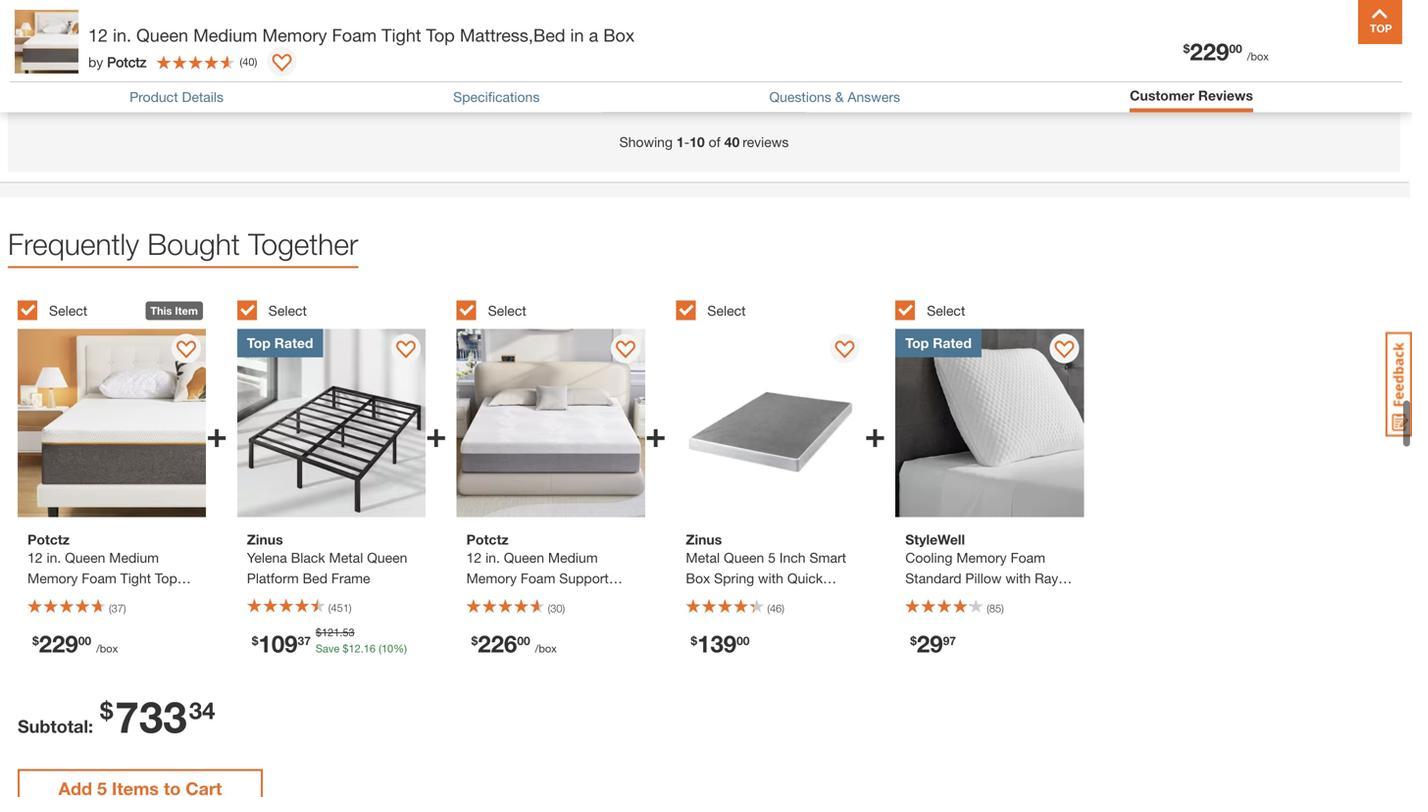 Task type: describe. For each thing, give the bounding box(es) containing it.
pillow
[[966, 570, 1002, 587]]

queen inside zinus metal queen 5 inch smart box spring with quick assembly
[[724, 550, 765, 566]]

display image inside 1 / 5 group
[[177, 341, 196, 360]]

1
[[677, 134, 685, 150]]

assembly
[[686, 591, 746, 607]]

product
[[130, 89, 178, 105]]

29
[[917, 630, 943, 658]]

subtotal:
[[18, 716, 93, 737]]

save
[[316, 643, 340, 655]]

12 inside $ 109 37 $ 121 . 53 save $ 12 . 16 ( 10 %)
[[349, 643, 361, 655]]

top rated for stylewell
[[906, 335, 972, 351]]

product image image
[[15, 10, 78, 74]]

( for potctz 12 in. queen medium memory foam support mattress, bed-in-a-box
[[548, 603, 551, 615]]

) for 139
[[782, 603, 785, 615]]

cooling memory foam standard pillow with rayon from bamboo cover image
[[896, 329, 1085, 518]]

item
[[175, 304, 198, 317]]

4 / 5 group
[[676, 290, 886, 686]]

( inside $ 109 37 $ 121 . 53 save $ 12 . 16 ( 10 %)
[[379, 643, 382, 655]]

helpful? button
[[18, 0, 81, 25]]

questions
[[770, 89, 832, 105]]

zinus yelena black metal queen platform bed frame
[[247, 532, 408, 587]]

foam inside the "potctz 12 in. queen medium memory foam support mattress, bed-in-a-box"
[[521, 570, 556, 587]]

stylewell
[[906, 532, 966, 548]]

spring
[[714, 570, 755, 587]]

zinus for zinus yelena black metal queen platform bed frame
[[247, 532, 283, 548]]

queen inside zinus yelena black metal queen platform bed frame
[[367, 550, 408, 566]]

10 inside $ 109 37 $ 121 . 53 save $ 12 . 16 ( 10 %)
[[382, 643, 394, 655]]

733
[[115, 691, 187, 743]]

$ inside $ 139 00
[[691, 634, 698, 648]]

1 vertical spatial .
[[361, 643, 364, 655]]

feedback link image
[[1386, 332, 1413, 438]]

%)
[[394, 643, 407, 655]]

0 vertical spatial 40
[[243, 55, 255, 68]]

a-
[[574, 591, 587, 607]]

00 inside 1 / 5 group
[[78, 634, 91, 648]]

3 button
[[685, 69, 734, 112]]

85
[[990, 603, 1002, 615]]

10pm
[[196, 38, 238, 56]]

/box inside $ 226 00 /box
[[535, 643, 557, 655]]

cooling
[[906, 550, 953, 566]]

navigation containing 2
[[584, 55, 825, 132]]

139
[[698, 630, 737, 658]]

details
[[182, 89, 224, 105]]

$ 226 00 /box
[[472, 630, 557, 658]]

5
[[768, 550, 776, 566]]

frequently
[[8, 226, 139, 261]]

bamboo
[[938, 591, 990, 607]]

tight
[[382, 25, 421, 46]]

by potctz
[[88, 54, 147, 70]]

$ right the 37
[[316, 626, 322, 639]]

zinus for zinus metal queen 5 inch smart box spring with quick assembly
[[686, 532, 722, 548]]

product details
[[130, 89, 224, 105]]

reviews
[[743, 134, 789, 150]]

with inside stylewell cooling memory foam standard pillow with rayon from bamboo cover
[[1006, 570, 1031, 587]]

$ 29 97
[[911, 630, 957, 658]]

bed-
[[528, 591, 558, 607]]

support
[[559, 570, 609, 587]]

report
[[1314, 6, 1350, 19]]

109
[[259, 630, 298, 658]]

2 link
[[635, 69, 684, 112]]

0 horizontal spatial 12
[[88, 25, 108, 46]]

What can we help you find today? search field
[[388, 26, 926, 68]]

memory inside the "potctz 12 in. queen medium memory foam support mattress, bed-in-a-box"
[[467, 570, 517, 587]]

report review
[[1314, 6, 1391, 19]]

bought
[[147, 226, 240, 261]]

display image inside '2 / 5' group
[[396, 341, 416, 360]]

$ down 53
[[343, 643, 349, 655]]

-
[[685, 134, 690, 150]]

$ 139 00
[[691, 630, 750, 658]]

stylewell cooling memory foam standard pillow with rayon from bamboo cover
[[906, 532, 1074, 607]]

select for 1 / 5 group
[[49, 303, 87, 319]]

diy button
[[1167, 24, 1229, 71]]

&
[[836, 89, 844, 105]]

( 46 )
[[768, 603, 785, 615]]

frame
[[332, 570, 370, 587]]

select for "5 / 5" group
[[927, 303, 966, 319]]

( 85 )
[[987, 603, 1004, 615]]

in. inside the "potctz 12 in. queen medium memory foam support mattress, bed-in-a-box"
[[486, 550, 500, 566]]

0 vertical spatial 229
[[1190, 37, 1230, 65]]

1 / 5 group
[[18, 290, 227, 686]]

0 vertical spatial memory
[[262, 25, 327, 46]]

2 / 5 group
[[237, 290, 447, 686]]

12 in. queen medium memory foam tight top mattress,bed in a box
[[88, 25, 635, 46]]

3
[[704, 80, 714, 101]]

4
[[754, 80, 764, 101]]

0 horizontal spatial medium
[[193, 25, 257, 46]]

1 horizontal spatial top
[[426, 25, 455, 46]]

$ inside 1 / 5 group
[[32, 634, 39, 648]]

answers
[[848, 89, 901, 105]]

$ left the 37
[[252, 634, 259, 648]]

30
[[551, 603, 563, 615]]

reviews
[[1199, 87, 1254, 104]]

2
[[654, 80, 664, 101]]

+ for 4 / 5 "group"
[[865, 413, 886, 455]]

1 vertical spatial 40
[[725, 134, 740, 150]]

potctz 12 in. queen medium memory foam support mattress, bed-in-a-box
[[467, 532, 611, 607]]

metal queen 5 inch smart box spring with quick assembly image
[[676, 329, 865, 518]]

5 / 5 group
[[896, 290, 1106, 686]]

$ inside $ 226 00 /box
[[472, 634, 478, 648]]

showing 1 - 10 of 40 reviews
[[620, 134, 789, 150]]

specifications
[[453, 89, 540, 105]]

bed
[[303, 570, 328, 587]]

0 horizontal spatial in.
[[113, 25, 131, 46]]

helpful?
[[28, 4, 71, 17]]

the home depot logo image
[[14, 16, 77, 78]]

a
[[589, 25, 599, 46]]

) right the 10pm
[[255, 55, 257, 68]]



Task type: locate. For each thing, give the bounding box(es) containing it.
zinus inside zinus yelena black metal queen platform bed frame
[[247, 532, 283, 548]]

$ inside $ 29 97
[[911, 634, 917, 648]]

2 rated from the left
[[933, 335, 972, 351]]

display image
[[272, 54, 292, 74], [836, 341, 855, 360]]

mattress,bed
[[460, 25, 566, 46]]

yelena black metal queen platform bed frame image
[[237, 329, 426, 518]]

2 top rated from the left
[[906, 335, 972, 351]]

memory right the 10pm
[[262, 25, 327, 46]]

1 horizontal spatial 40
[[725, 134, 740, 150]]

potctz up mattress,
[[467, 532, 509, 548]]

1 metal from the left
[[329, 550, 363, 566]]

226
[[478, 630, 517, 658]]

97
[[943, 634, 957, 648]]

review
[[1353, 6, 1391, 19]]

1 horizontal spatial rated
[[933, 335, 972, 351]]

2 metal from the left
[[686, 550, 720, 566]]

3 + from the left
[[645, 413, 667, 455]]

2 horizontal spatial /box
[[1248, 50, 1270, 63]]

0 horizontal spatial .
[[340, 626, 343, 639]]

$ 229 00 /box up subtotal: $ 733 34
[[32, 630, 118, 658]]

3 select from the left
[[488, 303, 527, 319]]

customer
[[1130, 87, 1195, 104]]

with inside zinus metal queen 5 inch smart box spring with quick assembly
[[758, 570, 784, 587]]

select inside "5 / 5" group
[[927, 303, 966, 319]]

. down 451
[[340, 626, 343, 639]]

00 inside $ 226 00 /box
[[517, 634, 530, 648]]

smart
[[810, 550, 847, 566]]

queen up spring
[[724, 550, 765, 566]]

select for 4 / 5 "group"
[[708, 303, 746, 319]]

1 horizontal spatial potctz
[[467, 532, 509, 548]]

of
[[709, 134, 721, 150]]

top button
[[1359, 0, 1403, 44]]

1 horizontal spatial /box
[[535, 643, 557, 655]]

box
[[604, 25, 635, 46], [686, 570, 711, 587], [587, 591, 611, 607]]

) down inch
[[782, 603, 785, 615]]

1 vertical spatial box
[[686, 570, 711, 587]]

( inside "5 / 5" group
[[987, 603, 990, 615]]

) inside '2 / 5' group
[[349, 602, 352, 615]]

medium inside the "potctz 12 in. queen medium memory foam support mattress, bed-in-a-box"
[[548, 550, 598, 566]]

queen up by potctz
[[136, 25, 188, 46]]

1 vertical spatial 10
[[382, 643, 394, 655]]

( for zinus yelena black metal queen platform bed frame
[[328, 602, 331, 615]]

1 horizontal spatial 10
[[690, 134, 705, 150]]

12 left the 16
[[349, 643, 361, 655]]

platform
[[247, 570, 299, 587]]

1 with from the left
[[758, 570, 784, 587]]

+ inside 3 / 5 group
[[645, 413, 667, 455]]

+ for 3 / 5 group
[[645, 413, 667, 455]]

top for stylewell cooling memory foam standard pillow with rayon from bamboo cover
[[906, 335, 929, 351]]

1 vertical spatial in.
[[486, 550, 500, 566]]

40 right 'of'
[[725, 134, 740, 150]]

+
[[206, 413, 227, 455], [426, 413, 447, 455], [645, 413, 667, 455], [865, 413, 886, 455]]

10 right the 16
[[382, 643, 394, 655]]

by
[[88, 54, 103, 70]]

$ 229 00 /box
[[1184, 37, 1270, 65], [32, 630, 118, 658]]

00 down "assembly"
[[737, 634, 750, 648]]

451
[[331, 602, 349, 615]]

top rated inside '2 / 5' group
[[247, 335, 313, 351]]

) inside 4 / 5 "group"
[[782, 603, 785, 615]]

select inside 4 / 5 "group"
[[708, 303, 746, 319]]

0 horizontal spatial foam
[[332, 25, 377, 46]]

$ 229 00 /box up the reviews
[[1184, 37, 1270, 65]]

1 vertical spatial 229
[[39, 630, 78, 658]]

0 vertical spatial 12
[[88, 25, 108, 46]]

. right the save at the bottom
[[361, 643, 364, 655]]

) for 29
[[1002, 603, 1004, 615]]

metal
[[329, 550, 363, 566], [686, 550, 720, 566]]

12
[[88, 25, 108, 46], [467, 550, 482, 566], [349, 643, 361, 655]]

select for 3 / 5 group
[[488, 303, 527, 319]]

top
[[426, 25, 455, 46], [247, 335, 271, 351], [906, 335, 929, 351]]

showing
[[620, 134, 673, 150]]

zinus up spring
[[686, 532, 722, 548]]

10
[[690, 134, 705, 150], [382, 643, 394, 655]]

$ down "assembly"
[[691, 634, 698, 648]]

0 vertical spatial box
[[604, 25, 635, 46]]

0 vertical spatial display image
[[272, 54, 292, 74]]

select inside 1 / 5 group
[[49, 303, 87, 319]]

rated for stylewell
[[933, 335, 972, 351]]

mesquite
[[124, 38, 188, 56]]

zinus metal queen 5 inch smart box spring with quick assembly
[[686, 532, 847, 607]]

1 zinus from the left
[[247, 532, 283, 548]]

2 with from the left
[[1006, 570, 1031, 587]]

$ 109 37 $ 121 . 53 save $ 12 . 16 ( 10 %)
[[252, 626, 407, 658]]

queen up frame
[[367, 550, 408, 566]]

( 40 )
[[240, 55, 257, 68]]

( for zinus metal queen 5 inch smart box spring with quick assembly
[[768, 603, 770, 615]]

specifications button
[[453, 89, 540, 105], [453, 89, 540, 105]]

potctz right by
[[107, 54, 147, 70]]

37
[[298, 634, 311, 648]]

)
[[255, 55, 257, 68], [349, 602, 352, 615], [563, 603, 565, 615], [782, 603, 785, 615], [1002, 603, 1004, 615]]

top for zinus yelena black metal queen platform bed frame
[[247, 335, 271, 351]]

top inside "5 / 5" group
[[906, 335, 929, 351]]

top inside '2 / 5' group
[[247, 335, 271, 351]]

4 button
[[735, 69, 784, 112]]

75150
[[307, 38, 351, 56]]

2 vertical spatial memory
[[467, 570, 517, 587]]

2 display image from the left
[[396, 341, 416, 360]]

0 vertical spatial $ 229 00 /box
[[1184, 37, 1270, 65]]

1 horizontal spatial memory
[[467, 570, 517, 587]]

this
[[150, 304, 172, 317]]

( inside 3 / 5 group
[[548, 603, 551, 615]]

memory up mattress,
[[467, 570, 517, 587]]

metal inside zinus yelena black metal queen platform bed frame
[[329, 550, 363, 566]]

diy
[[1185, 52, 1211, 70]]

0 horizontal spatial 229
[[39, 630, 78, 658]]

rated for zinus
[[275, 335, 313, 351]]

box down 'support'
[[587, 591, 611, 607]]

2 vertical spatial 12
[[349, 643, 361, 655]]

1 vertical spatial 12
[[467, 550, 482, 566]]

40 right the 10pm
[[243, 55, 255, 68]]

display image inside 4 / 5 "group"
[[836, 341, 855, 360]]

2 vertical spatial box
[[587, 591, 611, 607]]

46
[[770, 603, 782, 615]]

select inside 3 / 5 group
[[488, 303, 527, 319]]

53
[[343, 626, 355, 639]]

) inside "5 / 5" group
[[1002, 603, 1004, 615]]

metal up spring
[[686, 550, 720, 566]]

1 horizontal spatial with
[[1006, 570, 1031, 587]]

frequently bought together
[[8, 226, 358, 261]]

229 inside 1 / 5 group
[[39, 630, 78, 658]]

0 vertical spatial .
[[340, 626, 343, 639]]

1 vertical spatial foam
[[1011, 550, 1046, 566]]

/box up the reviews
[[1248, 50, 1270, 63]]

queen up the bed-
[[504, 550, 545, 566]]

0 horizontal spatial top
[[247, 335, 271, 351]]

in
[[571, 25, 584, 46]]

medium up 'support'
[[548, 550, 598, 566]]

1 vertical spatial display image
[[836, 341, 855, 360]]

foam
[[332, 25, 377, 46], [1011, 550, 1046, 566], [521, 570, 556, 587]]

1 rated from the left
[[275, 335, 313, 351]]

with up cover
[[1006, 570, 1031, 587]]

quick
[[788, 570, 823, 587]]

+ for '2 / 5' group
[[426, 413, 447, 455]]

12 up by
[[88, 25, 108, 46]]

0 vertical spatial 10
[[690, 134, 705, 150]]

1 vertical spatial memory
[[957, 550, 1007, 566]]

0 vertical spatial foam
[[332, 25, 377, 46]]

229 up the reviews
[[1190, 37, 1230, 65]]

1 horizontal spatial 229
[[1190, 37, 1230, 65]]

4 select from the left
[[708, 303, 746, 319]]

) down pillow
[[1002, 603, 1004, 615]]

/box inside 1 / 5 group
[[96, 643, 118, 655]]

1 horizontal spatial in.
[[486, 550, 500, 566]]

0 horizontal spatial 10
[[382, 643, 394, 655]]

$
[[1184, 42, 1190, 55], [316, 626, 322, 639], [32, 634, 39, 648], [252, 634, 259, 648], [472, 634, 478, 648], [691, 634, 698, 648], [911, 634, 917, 648], [343, 643, 349, 655], [100, 697, 113, 725]]

rated
[[275, 335, 313, 351], [933, 335, 972, 351]]

4 display image from the left
[[1055, 341, 1075, 360]]

1 top rated from the left
[[247, 335, 313, 351]]

00 right diy button at right
[[1230, 42, 1243, 55]]

0 horizontal spatial potctz
[[107, 54, 147, 70]]

0 horizontal spatial $ 229 00 /box
[[32, 630, 118, 658]]

( 30 )
[[548, 603, 565, 615]]

yelena
[[247, 550, 287, 566]]

/box up subtotal: $ 733 34
[[96, 643, 118, 655]]

black
[[291, 550, 325, 566]]

00 down the bed-
[[517, 634, 530, 648]]

0 horizontal spatial with
[[758, 570, 784, 587]]

this item
[[150, 304, 198, 317]]

0 horizontal spatial 40
[[243, 55, 255, 68]]

00 inside $ 139 00
[[737, 634, 750, 648]]

1 vertical spatial $ 229 00 /box
[[32, 630, 118, 658]]

1 select from the left
[[49, 303, 87, 319]]

medium
[[193, 25, 257, 46], [548, 550, 598, 566]]

foam up rayon
[[1011, 550, 1046, 566]]

click to redirect to view my cart page image
[[1350, 24, 1374, 47]]

medium up ( 40 )
[[193, 25, 257, 46]]

$ up subtotal:
[[32, 634, 39, 648]]

$ up customer reviews
[[1184, 42, 1190, 55]]

12 up mattress,
[[467, 550, 482, 566]]

0 horizontal spatial rated
[[275, 335, 313, 351]]

2 horizontal spatial 12
[[467, 550, 482, 566]]

rayon
[[1035, 570, 1074, 587]]

with down 5
[[758, 570, 784, 587]]

00 up subtotal: $ 733 34
[[78, 634, 91, 648]]

1 horizontal spatial top rated
[[906, 335, 972, 351]]

top rated inside "5 / 5" group
[[906, 335, 972, 351]]

box inside the "potctz 12 in. queen medium memory foam support mattress, bed-in-a-box"
[[587, 591, 611, 607]]

4 + from the left
[[865, 413, 886, 455]]

2 horizontal spatial top
[[906, 335, 929, 351]]

1 horizontal spatial medium
[[548, 550, 598, 566]]

) left a-
[[563, 603, 565, 615]]

zinus inside zinus metal queen 5 inch smart box spring with quick assembly
[[686, 532, 722, 548]]

/box
[[1248, 50, 1270, 63], [96, 643, 118, 655], [535, 643, 557, 655]]

0 horizontal spatial /box
[[96, 643, 118, 655]]

+ inside 4 / 5 "group"
[[865, 413, 886, 455]]

in.
[[113, 25, 131, 46], [486, 550, 500, 566]]

$ inside subtotal: $ 733 34
[[100, 697, 113, 725]]

1 horizontal spatial 12
[[349, 643, 361, 655]]

metal inside zinus metal queen 5 inch smart box spring with quick assembly
[[686, 550, 720, 566]]

zinus up yelena
[[247, 532, 283, 548]]

( 451 )
[[328, 602, 352, 615]]

questions & answers
[[770, 89, 901, 105]]

2 horizontal spatial foam
[[1011, 550, 1046, 566]]

229 up subtotal:
[[39, 630, 78, 658]]

1 vertical spatial potctz
[[467, 532, 509, 548]]

1 horizontal spatial metal
[[686, 550, 720, 566]]

standard
[[906, 570, 962, 587]]

1 vertical spatial medium
[[548, 550, 598, 566]]

inch
[[780, 550, 806, 566]]

229
[[1190, 37, 1230, 65], [39, 630, 78, 658]]

queen inside the "potctz 12 in. queen medium memory foam support mattress, bed-in-a-box"
[[504, 550, 545, 566]]

2 horizontal spatial memory
[[957, 550, 1007, 566]]

+ inside '2 / 5' group
[[426, 413, 447, 455]]

+ inside 1 / 5 group
[[206, 413, 227, 455]]

box up "assembly"
[[686, 570, 711, 587]]

in. up by potctz
[[113, 25, 131, 46]]

display image inside 3 / 5 group
[[616, 341, 636, 360]]

subtotal: $ 733 34
[[18, 691, 215, 743]]

1 display image from the left
[[177, 341, 196, 360]]

0 vertical spatial medium
[[193, 25, 257, 46]]

foam left tight
[[332, 25, 377, 46]]

customer reviews
[[1130, 87, 1254, 104]]

together
[[248, 226, 358, 261]]

2 zinus from the left
[[686, 532, 722, 548]]

16
[[364, 643, 376, 655]]

0 vertical spatial potctz
[[107, 54, 147, 70]]

40
[[243, 55, 255, 68], [725, 134, 740, 150]]

potctz
[[107, 54, 147, 70], [467, 532, 509, 548]]

10 right 1
[[690, 134, 705, 150]]

1 horizontal spatial display image
[[836, 341, 855, 360]]

box inside zinus metal queen 5 inch smart box spring with quick assembly
[[686, 570, 711, 587]]

memory inside stylewell cooling memory foam standard pillow with rayon from bamboo cover
[[957, 550, 1007, 566]]

cover
[[994, 591, 1030, 607]]

0 horizontal spatial zinus
[[247, 532, 283, 548]]

$ down mattress,
[[472, 634, 478, 648]]

2 + from the left
[[426, 413, 447, 455]]

2 select from the left
[[269, 303, 307, 319]]

from
[[906, 591, 934, 607]]

( for stylewell cooling memory foam standard pillow with rayon from bamboo cover
[[987, 603, 990, 615]]

select inside '2 / 5' group
[[269, 303, 307, 319]]

1 + from the left
[[206, 413, 227, 455]]

0 horizontal spatial metal
[[329, 550, 363, 566]]

( inside 4 / 5 "group"
[[768, 603, 770, 615]]

$ left 97
[[911, 634, 917, 648]]

0 vertical spatial in.
[[113, 25, 131, 46]]

display image inside "5 / 5" group
[[1055, 341, 1075, 360]]

$ left 733
[[100, 697, 113, 725]]

memory
[[262, 25, 327, 46], [957, 550, 1007, 566], [467, 570, 517, 587]]

3 display image from the left
[[616, 341, 636, 360]]

select for '2 / 5' group
[[269, 303, 307, 319]]

memory up pillow
[[957, 550, 1007, 566]]

zinus
[[247, 532, 283, 548], [686, 532, 722, 548]]

2 vertical spatial foam
[[521, 570, 556, 587]]

) up 53
[[349, 602, 352, 615]]

12 in. queen medium memory foam support mattress, bed-in-a-box image
[[457, 329, 645, 518]]

metal up frame
[[329, 550, 363, 566]]

5 select from the left
[[927, 303, 966, 319]]

0 horizontal spatial memory
[[262, 25, 327, 46]]

1 horizontal spatial zinus
[[686, 532, 722, 548]]

) inside 3 / 5 group
[[563, 603, 565, 615]]

in-
[[558, 591, 574, 607]]

rated inside "5 / 5" group
[[933, 335, 972, 351]]

1 horizontal spatial .
[[361, 643, 364, 655]]

foam inside stylewell cooling memory foam standard pillow with rayon from bamboo cover
[[1011, 550, 1046, 566]]

121
[[322, 626, 340, 639]]

display image
[[177, 341, 196, 360], [396, 341, 416, 360], [616, 341, 636, 360], [1055, 341, 1075, 360]]

34
[[189, 697, 215, 725]]

12 inside the "potctz 12 in. queen medium memory foam support mattress, bed-in-a-box"
[[467, 550, 482, 566]]

navigation
[[584, 55, 825, 132]]

75150 button
[[284, 37, 351, 57]]

1 horizontal spatial foam
[[521, 570, 556, 587]]

potctz inside the "potctz 12 in. queen medium memory foam support mattress, bed-in-a-box"
[[467, 532, 509, 548]]

report review button
[[1314, 4, 1391, 21]]

0 horizontal spatial top rated
[[247, 335, 313, 351]]

$ 229 00 /box inside 1 / 5 group
[[32, 630, 118, 658]]

foam up the bed-
[[521, 570, 556, 587]]

1 horizontal spatial $ 229 00 /box
[[1184, 37, 1270, 65]]

in. up mattress,
[[486, 550, 500, 566]]

rated inside '2 / 5' group
[[275, 335, 313, 351]]

0 horizontal spatial display image
[[272, 54, 292, 74]]

mesquite 10pm
[[124, 38, 238, 56]]

top rated for zinus
[[247, 335, 313, 351]]

3 / 5 group
[[457, 290, 667, 686]]

) for /box
[[563, 603, 565, 615]]

mattress,
[[467, 591, 524, 607]]

box right a
[[604, 25, 635, 46]]

/box down the ( 30 )
[[535, 643, 557, 655]]



Task type: vqa. For each thing, say whether or not it's contained in the screenshot.
$ 279 00 $ 349 . 00 Save $ 70 . 00 ( 20 %)
no



